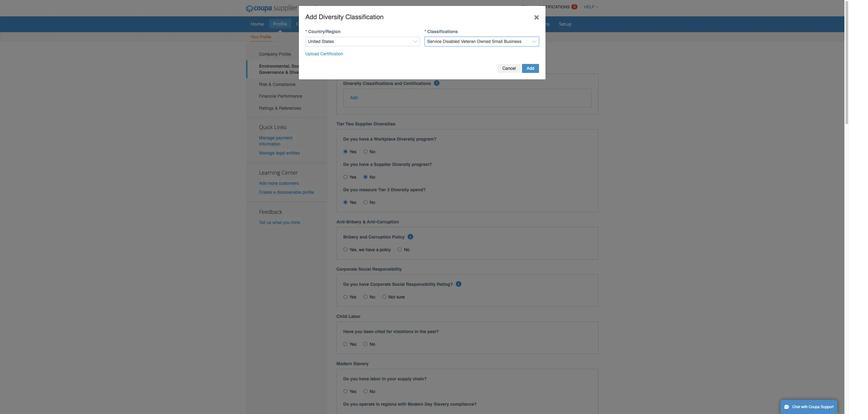 Task type: describe. For each thing, give the bounding box(es) containing it.
coupa
[[809, 405, 820, 409]]

coupa supplier portal image
[[242, 1, 321, 16]]

no for for
[[370, 342, 375, 347]]

you for do you have corporate social responsibility rating?
[[350, 282, 358, 287]]

day
[[425, 402, 433, 407]]

measure
[[359, 187, 377, 192]]

1 horizontal spatial responsibility
[[406, 282, 436, 287]]

diversity inside × dialog
[[319, 13, 344, 21]]

workplace
[[374, 137, 396, 142]]

add-
[[532, 21, 542, 27]]

add diversity classification
[[306, 13, 384, 21]]

1 vertical spatial add button
[[350, 95, 358, 101]]

anti-bribery & anti-corruption
[[337, 220, 399, 225]]

you inside tell us what you think button
[[283, 220, 290, 225]]

learning
[[259, 169, 280, 176]]

0 vertical spatial profile
[[273, 21, 287, 27]]

1 vertical spatial bribery
[[343, 235, 359, 240]]

service/time
[[321, 21, 349, 27]]

links
[[274, 123, 287, 131]]

manage for manage payment information
[[259, 135, 275, 140]]

2
[[387, 187, 390, 192]]

sure
[[397, 295, 405, 300]]

create
[[259, 190, 272, 195]]

cancel button
[[498, 64, 521, 73]]

spend?
[[411, 187, 426, 192]]

two
[[346, 122, 354, 127]]

not
[[389, 295, 395, 300]]

0 vertical spatial corruption
[[377, 220, 399, 225]]

1 horizontal spatial governance
[[425, 48, 472, 58]]

additional information image for certifications
[[434, 80, 440, 86]]

do you have corporate social responsibility rating?
[[343, 282, 453, 287]]

you for do you have a supplier diversity program?
[[350, 162, 358, 167]]

do for do you have corporate social responsibility rating?
[[343, 282, 349, 287]]

policy
[[380, 247, 391, 252]]

entities
[[286, 151, 300, 156]]

1 vertical spatial supplier
[[374, 162, 391, 167]]

for
[[387, 329, 392, 334]]

country/region
[[308, 29, 341, 34]]

not sure
[[389, 295, 405, 300]]

more
[[268, 181, 278, 186]]

no for in
[[370, 389, 375, 394]]

risk & compliance link
[[246, 78, 327, 90]]

0 vertical spatial environmental, social, governance & diversity
[[337, 48, 516, 58]]

classification
[[346, 13, 384, 21]]

labor
[[349, 314, 361, 319]]

tier two supplier diversities
[[337, 122, 396, 127]]

1 horizontal spatial and
[[395, 81, 402, 86]]

have you been cited for violations in the past?
[[343, 329, 439, 334]]

orders
[[297, 21, 312, 27]]

profile for your profile
[[260, 35, 271, 39]]

cancel
[[503, 66, 516, 71]]

rating?
[[437, 282, 453, 287]]

& inside "environmental, social, governance & diversity"
[[285, 70, 289, 75]]

manage payment information
[[259, 135, 293, 146]]

yes, we have a policy
[[350, 247, 391, 252]]

home link
[[247, 19, 268, 28]]

a for do you have a workplace diversity program?
[[370, 137, 373, 142]]

2 anti- from the left
[[367, 220, 377, 225]]

manage legal entities link
[[259, 151, 300, 156]]

what
[[273, 220, 282, 225]]

violations
[[393, 329, 414, 334]]

1 horizontal spatial tier
[[378, 187, 386, 192]]

do for do you measure tier 2 diversity spend?
[[343, 187, 349, 192]]

quick
[[259, 123, 273, 131]]

tell us what you think
[[259, 220, 300, 225]]

environmental, inside "environmental, social, governance & diversity"
[[259, 64, 290, 69]]

compliance
[[273, 82, 296, 87]]

financial
[[259, 94, 277, 99]]

social, inside "environmental, social, governance & diversity"
[[292, 64, 306, 69]]

ons
[[542, 21, 550, 27]]

you for do you have labor in your supply chain?
[[350, 377, 358, 382]]

yes for do you have a supplier diversity program?
[[350, 175, 357, 180]]

environmental, social, governance & diversity inside environmental, social, governance & diversity link
[[259, 64, 308, 75]]

risk
[[259, 82, 268, 87]]

create a discoverable profile link
[[259, 190, 314, 195]]

learning center
[[259, 169, 298, 176]]

add for the bottom add button
[[350, 95, 358, 100]]

1 horizontal spatial social,
[[397, 48, 423, 58]]

do you have a workplace diversity program?
[[343, 137, 437, 142]]

a right create
[[273, 190, 276, 195]]

* classifications
[[425, 29, 458, 34]]

1 horizontal spatial corporate
[[370, 282, 391, 287]]

service/time sheets link
[[317, 19, 368, 28]]

risk & compliance
[[259, 82, 296, 87]]

you for do you have a workplace diversity program?
[[350, 137, 358, 142]]

have
[[343, 329, 354, 334]]

add more customers
[[259, 181, 299, 186]]

program? for do you have a workplace diversity program?
[[417, 137, 437, 142]]

labor
[[370, 377, 381, 382]]

0 horizontal spatial with
[[398, 402, 407, 407]]

add-ons
[[532, 21, 550, 27]]

1 vertical spatial social
[[392, 282, 405, 287]]

0 vertical spatial slavery
[[353, 362, 369, 367]]

been
[[364, 329, 374, 334]]

diversity classifications and certifications
[[343, 81, 431, 86]]

no left not
[[370, 295, 375, 300]]

1 vertical spatial and
[[360, 235, 368, 240]]

* country/region
[[306, 29, 341, 34]]

financial performance link
[[246, 90, 327, 102]]

yes for do you have a workplace diversity program?
[[350, 149, 357, 154]]

ratings
[[259, 106, 274, 111]]

company
[[259, 52, 278, 57]]

us
[[267, 220, 271, 225]]

tell
[[259, 220, 266, 225]]

no for 2
[[370, 200, 375, 205]]

tell us what you think button
[[259, 220, 300, 226]]

add for add diversity classification
[[306, 13, 317, 21]]

× button
[[528, 6, 546, 27]]

service/time sheets
[[321, 21, 364, 27]]

you for have you been cited for violations in the past?
[[355, 329, 363, 334]]

0 vertical spatial in
[[415, 329, 419, 334]]

chat with coupa support button
[[781, 400, 838, 414]]

chat with coupa support
[[793, 405, 834, 409]]

we
[[359, 247, 365, 252]]

payment
[[276, 135, 293, 140]]

financial performance
[[259, 94, 302, 99]]



Task type: locate. For each thing, give the bounding box(es) containing it.
1 vertical spatial profile
[[260, 35, 271, 39]]

and
[[395, 81, 402, 86], [360, 235, 368, 240]]

do for do you have a workplace diversity program?
[[343, 137, 349, 142]]

legal
[[276, 151, 285, 156]]

yes for do you have labor in your supply chain?
[[350, 389, 357, 394]]

0 horizontal spatial and
[[360, 235, 368, 240]]

manage for manage legal entities
[[259, 151, 275, 156]]

add up two
[[350, 95, 358, 100]]

manage legal entities
[[259, 151, 300, 156]]

1 horizontal spatial environmental, social, governance & diversity
[[337, 48, 516, 58]]

1 horizontal spatial anti-
[[367, 220, 377, 225]]

certifications
[[404, 81, 431, 86]]

classifications for diversity
[[363, 81, 394, 86]]

corporate
[[337, 267, 357, 272], [370, 282, 391, 287]]

do for do you have labor in your supply chain?
[[343, 377, 349, 382]]

0 horizontal spatial *
[[306, 29, 307, 34]]

no for workplace
[[370, 149, 375, 154]]

×
[[534, 12, 539, 21]]

0 vertical spatial governance
[[425, 48, 472, 58]]

manage
[[259, 135, 275, 140], [259, 151, 275, 156]]

have down corporate social responsibility
[[359, 282, 369, 287]]

add for topmost add button
[[527, 66, 535, 71]]

slavery up do you have labor in your supply chain?
[[353, 362, 369, 367]]

1 anti- from the left
[[337, 220, 347, 225]]

0 horizontal spatial environmental,
[[259, 64, 290, 69]]

have for workplace
[[359, 137, 369, 142]]

1 vertical spatial responsibility
[[406, 282, 436, 287]]

environmental, social, governance & diversity up the compliance
[[259, 64, 308, 75]]

information
[[259, 142, 281, 146]]

slavery right day
[[434, 402, 449, 407]]

tier left 2
[[378, 187, 386, 192]]

0 horizontal spatial anti-
[[337, 220, 347, 225]]

5 do from the top
[[343, 377, 349, 382]]

0 vertical spatial manage
[[259, 135, 275, 140]]

corporate social responsibility
[[337, 267, 402, 272]]

orders link
[[293, 19, 316, 28]]

upload certification
[[306, 51, 343, 56]]

tier left two
[[337, 122, 345, 127]]

&
[[475, 48, 481, 58], [285, 70, 289, 75], [269, 82, 272, 87], [275, 106, 278, 111], [363, 220, 366, 225]]

environmental, social, governance & diversity down * classifications
[[337, 48, 516, 58]]

1 horizontal spatial classifications
[[428, 29, 458, 34]]

0 horizontal spatial social,
[[292, 64, 306, 69]]

0 horizontal spatial classifications
[[363, 81, 394, 86]]

social
[[359, 267, 371, 272], [392, 282, 405, 287]]

bribery up yes,
[[343, 235, 359, 240]]

add inside button
[[527, 66, 535, 71]]

bribery and corruption policy
[[343, 235, 405, 240]]

no for supplier
[[370, 175, 375, 180]]

have for in
[[359, 377, 369, 382]]

additional information image
[[434, 80, 440, 86], [408, 234, 413, 240]]

2 yes from the top
[[350, 175, 357, 180]]

home
[[251, 21, 264, 27]]

1 do from the top
[[343, 137, 349, 142]]

* for * classifications
[[425, 29, 426, 34]]

2 do from the top
[[343, 162, 349, 167]]

bribery up bribery and corruption policy
[[347, 220, 362, 225]]

support
[[821, 405, 834, 409]]

supplier up do you measure tier 2 diversity spend?
[[374, 162, 391, 167]]

0 vertical spatial modern
[[337, 362, 352, 367]]

a for yes, we have a policy
[[376, 247, 379, 252]]

do for do you operate in regions with modern day slavery compliance?
[[343, 402, 349, 407]]

1 horizontal spatial add button
[[522, 64, 539, 73]]

*
[[306, 29, 307, 34], [425, 29, 426, 34]]

profile up environmental, social, governance & diversity link
[[279, 52, 291, 57]]

1 vertical spatial corporate
[[370, 282, 391, 287]]

have down tier two supplier diversities
[[359, 137, 369, 142]]

classifications
[[428, 29, 458, 34], [363, 81, 394, 86]]

1 vertical spatial program?
[[412, 162, 432, 167]]

0 vertical spatial bribery
[[347, 220, 362, 225]]

you
[[350, 137, 358, 142], [350, 162, 358, 167], [350, 187, 358, 192], [283, 220, 290, 225], [350, 282, 358, 287], [355, 329, 363, 334], [350, 377, 358, 382], [350, 402, 358, 407]]

do you operate in regions with modern day slavery compliance?
[[343, 402, 477, 407]]

add more customers link
[[259, 181, 299, 186]]

0 horizontal spatial social
[[359, 267, 371, 272]]

profile down coupa supplier portal image
[[273, 21, 287, 27]]

add up orders
[[306, 13, 317, 21]]

× dialog
[[299, 5, 546, 80]]

1 vertical spatial tier
[[378, 187, 386, 192]]

have
[[359, 137, 369, 142], [359, 162, 369, 167], [366, 247, 375, 252], [359, 282, 369, 287], [359, 377, 369, 382]]

* for * country/region
[[306, 29, 307, 34]]

company profile link
[[246, 48, 327, 60]]

do
[[343, 137, 349, 142], [343, 162, 349, 167], [343, 187, 349, 192], [343, 282, 349, 287], [343, 377, 349, 382], [343, 402, 349, 407]]

0 vertical spatial and
[[395, 81, 402, 86]]

3 yes from the top
[[350, 200, 357, 205]]

add
[[306, 13, 317, 21], [527, 66, 535, 71], [350, 95, 358, 100], [259, 181, 267, 186]]

anti-
[[337, 220, 347, 225], [367, 220, 377, 225]]

1 vertical spatial classifications
[[363, 81, 394, 86]]

policy
[[392, 235, 405, 240]]

1 horizontal spatial modern
[[408, 402, 424, 407]]

setup link
[[555, 19, 576, 28]]

2 horizontal spatial in
[[415, 329, 419, 334]]

no down the measure
[[370, 200, 375, 205]]

1 horizontal spatial social
[[392, 282, 405, 287]]

do you have a supplier diversity program?
[[343, 162, 432, 167]]

a up the measure
[[370, 162, 373, 167]]

1 vertical spatial modern
[[408, 402, 424, 407]]

additional information image right certifications
[[434, 80, 440, 86]]

profile link
[[269, 19, 291, 28]]

in right operate
[[376, 402, 380, 407]]

quick links
[[259, 123, 287, 131]]

environmental, down company profile
[[259, 64, 290, 69]]

and left certifications
[[395, 81, 402, 86]]

None radio
[[343, 175, 347, 179], [343, 248, 347, 252], [343, 295, 347, 299], [343, 342, 347, 346], [343, 390, 347, 394], [364, 390, 368, 394], [343, 175, 347, 179], [343, 248, 347, 252], [343, 295, 347, 299], [343, 342, 347, 346], [343, 390, 347, 394], [364, 390, 368, 394]]

no down workplace
[[370, 149, 375, 154]]

setup
[[559, 21, 572, 27]]

in left the
[[415, 329, 419, 334]]

2 * from the left
[[425, 29, 426, 34]]

0 horizontal spatial supplier
[[355, 122, 373, 127]]

add button
[[522, 64, 539, 73], [350, 95, 358, 101]]

in left your
[[382, 377, 386, 382]]

corporate up not
[[370, 282, 391, 287]]

0 horizontal spatial responsibility
[[372, 267, 402, 272]]

you for do you operate in regions with modern day slavery compliance?
[[350, 402, 358, 407]]

corruption
[[377, 220, 399, 225], [369, 235, 391, 240]]

yes for have you been cited for violations in the past?
[[350, 342, 357, 347]]

add for add more customers
[[259, 181, 267, 186]]

have left labor
[[359, 377, 369, 382]]

0 horizontal spatial add button
[[350, 95, 358, 101]]

think
[[291, 220, 300, 225]]

yes,
[[350, 247, 358, 252]]

1 manage from the top
[[259, 135, 275, 140]]

corruption up policy
[[377, 220, 399, 225]]

manage up information
[[259, 135, 275, 140]]

0 vertical spatial supplier
[[355, 122, 373, 127]]

add button up two
[[350, 95, 358, 101]]

certification
[[320, 51, 343, 56]]

your profile link
[[251, 33, 272, 41]]

classifications inside × dialog
[[428, 29, 458, 34]]

1 horizontal spatial slavery
[[434, 402, 449, 407]]

child
[[337, 314, 347, 319]]

operate
[[359, 402, 375, 407]]

1 vertical spatial slavery
[[434, 402, 449, 407]]

0 vertical spatial corporate
[[337, 267, 357, 272]]

profile right your
[[260, 35, 271, 39]]

0 horizontal spatial corporate
[[337, 267, 357, 272]]

0 horizontal spatial tier
[[337, 122, 345, 127]]

cited
[[375, 329, 385, 334]]

diversity inside environmental, social, governance & diversity link
[[290, 70, 308, 75]]

0 horizontal spatial environmental, social, governance & diversity
[[259, 64, 308, 75]]

performance
[[278, 94, 302, 99]]

have up the measure
[[359, 162, 369, 167]]

add-ons link
[[528, 19, 554, 28]]

0 horizontal spatial governance
[[259, 70, 284, 75]]

governance up risk & compliance
[[259, 70, 284, 75]]

0 vertical spatial tier
[[337, 122, 345, 127]]

a left workplace
[[370, 137, 373, 142]]

have for social
[[359, 282, 369, 287]]

5 yes from the top
[[350, 342, 357, 347]]

sheets
[[350, 21, 364, 27]]

corruption up "policy"
[[369, 235, 391, 240]]

add right cancel
[[527, 66, 535, 71]]

classifications for *
[[428, 29, 458, 34]]

1 vertical spatial additional information image
[[408, 234, 413, 240]]

center
[[282, 169, 298, 176]]

6 yes from the top
[[350, 389, 357, 394]]

with inside button
[[802, 405, 808, 409]]

1 vertical spatial in
[[382, 377, 386, 382]]

no down labor
[[370, 389, 375, 394]]

ratings & references
[[259, 106, 301, 111]]

1 yes from the top
[[350, 149, 357, 154]]

1 horizontal spatial additional information image
[[434, 80, 440, 86]]

6 do from the top
[[343, 402, 349, 407]]

1 vertical spatial social,
[[292, 64, 306, 69]]

no down policy
[[404, 247, 410, 252]]

profile for company profile
[[279, 52, 291, 57]]

0 vertical spatial classifications
[[428, 29, 458, 34]]

yes for do you measure tier 2 diversity spend?
[[350, 200, 357, 205]]

additional information image
[[456, 282, 462, 287]]

have for supplier
[[359, 162, 369, 167]]

1 vertical spatial governance
[[259, 70, 284, 75]]

manage inside manage payment information
[[259, 135, 275, 140]]

your
[[251, 35, 259, 39]]

program? for do you have a supplier diversity program?
[[412, 162, 432, 167]]

1 vertical spatial manage
[[259, 151, 275, 156]]

1 horizontal spatial supplier
[[374, 162, 391, 167]]

profile
[[302, 190, 314, 195]]

no up the measure
[[370, 175, 375, 180]]

2 vertical spatial profile
[[279, 52, 291, 57]]

0 vertical spatial responsibility
[[372, 267, 402, 272]]

regions
[[381, 402, 397, 407]]

1 horizontal spatial with
[[802, 405, 808, 409]]

1 vertical spatial environmental,
[[259, 64, 290, 69]]

0 vertical spatial add button
[[522, 64, 539, 73]]

0 vertical spatial environmental,
[[337, 48, 394, 58]]

environmental, social, governance & diversity link
[[246, 60, 327, 78]]

3 do from the top
[[343, 187, 349, 192]]

social down we
[[359, 267, 371, 272]]

in
[[415, 329, 419, 334], [382, 377, 386, 382], [376, 402, 380, 407]]

with right 'chat'
[[802, 405, 808, 409]]

0 horizontal spatial in
[[376, 402, 380, 407]]

2 vertical spatial in
[[376, 402, 380, 407]]

2 manage from the top
[[259, 151, 275, 156]]

1 horizontal spatial environmental,
[[337, 48, 394, 58]]

1 horizontal spatial in
[[382, 377, 386, 382]]

have for policy
[[366, 247, 375, 252]]

additional information image right policy
[[408, 234, 413, 240]]

do for do you have a supplier diversity program?
[[343, 162, 349, 167]]

0 horizontal spatial additional information image
[[408, 234, 413, 240]]

modern slavery
[[337, 362, 369, 367]]

4 yes from the top
[[350, 295, 357, 300]]

no down been
[[370, 342, 375, 347]]

you for do you measure tier 2 diversity spend?
[[350, 187, 358, 192]]

governance down * classifications
[[425, 48, 472, 58]]

1 vertical spatial environmental, social, governance & diversity
[[259, 64, 308, 75]]

the
[[420, 329, 426, 334]]

diversities
[[374, 122, 396, 127]]

create a discoverable profile
[[259, 190, 314, 195]]

add button right cancel button
[[522, 64, 539, 73]]

social up not sure
[[392, 282, 405, 287]]

1 horizontal spatial *
[[425, 29, 426, 34]]

additional information image for policy
[[408, 234, 413, 240]]

4 do from the top
[[343, 282, 349, 287]]

manage down information
[[259, 151, 275, 156]]

customers
[[279, 181, 299, 186]]

supply
[[398, 377, 412, 382]]

and up we
[[360, 235, 368, 240]]

add up create
[[259, 181, 267, 186]]

have right we
[[366, 247, 375, 252]]

feedback
[[259, 208, 282, 216]]

1 * from the left
[[306, 29, 307, 34]]

0 horizontal spatial slavery
[[353, 362, 369, 367]]

compliance?
[[451, 402, 477, 407]]

a left "policy"
[[376, 247, 379, 252]]

0 vertical spatial social,
[[397, 48, 423, 58]]

a for do you have a supplier diversity program?
[[370, 162, 373, 167]]

environmental,
[[337, 48, 394, 58], [259, 64, 290, 69]]

upload
[[306, 51, 319, 56]]

responsibility left rating?
[[406, 282, 436, 287]]

corporate down yes,
[[337, 267, 357, 272]]

do you measure tier 2 diversity spend?
[[343, 187, 426, 192]]

discoverable
[[277, 190, 301, 195]]

responsibility up do you have corporate social responsibility rating?
[[372, 267, 402, 272]]

with right "regions"
[[398, 402, 407, 407]]

0 vertical spatial social
[[359, 267, 371, 272]]

environmental, down sheets
[[337, 48, 394, 58]]

0 horizontal spatial modern
[[337, 362, 352, 367]]

supplier right two
[[355, 122, 373, 127]]

responsibility
[[372, 267, 402, 272], [406, 282, 436, 287]]

0 vertical spatial additional information image
[[434, 80, 440, 86]]

None radio
[[343, 150, 347, 154], [364, 150, 368, 154], [364, 175, 368, 179], [343, 200, 347, 205], [364, 200, 368, 205], [398, 248, 402, 252], [364, 295, 368, 299], [382, 295, 387, 299], [364, 342, 368, 346], [343, 150, 347, 154], [364, 150, 368, 154], [364, 175, 368, 179], [343, 200, 347, 205], [364, 200, 368, 205], [398, 248, 402, 252], [364, 295, 368, 299], [382, 295, 387, 299], [364, 342, 368, 346]]

diversity
[[319, 13, 344, 21], [483, 48, 516, 58], [290, 70, 308, 75], [343, 81, 362, 86], [397, 137, 415, 142], [393, 162, 411, 167], [391, 187, 409, 192]]

0 vertical spatial program?
[[417, 137, 437, 142]]

chat
[[793, 405, 801, 409]]

upload certification button
[[306, 51, 343, 57]]

1 vertical spatial corruption
[[369, 235, 391, 240]]



Task type: vqa. For each thing, say whether or not it's contained in the screenshot.
Peer Name Peer
no



